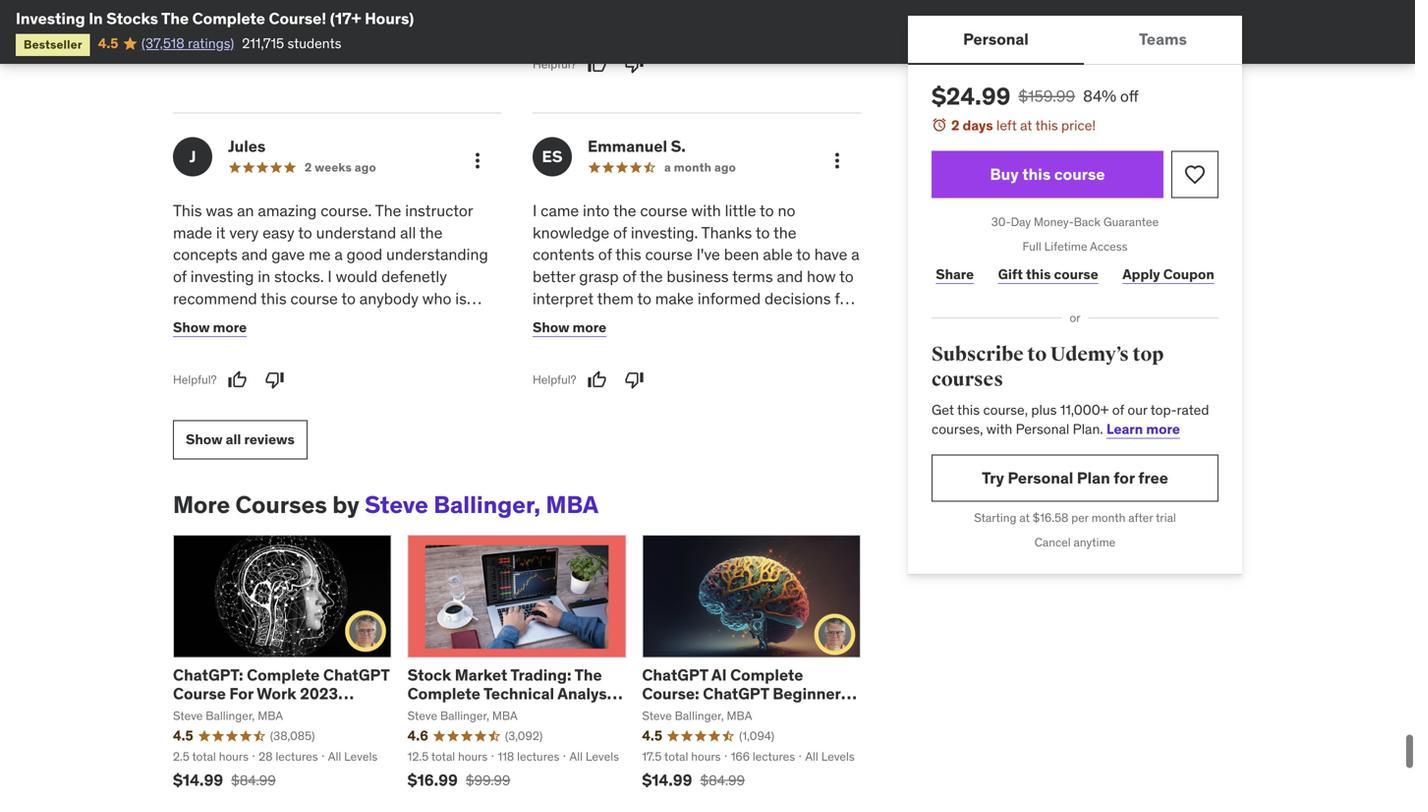 Task type: describe. For each thing, give the bounding box(es) containing it.
chatgpt:
[[173, 665, 243, 685]]

month inside i came into the course with little to no knowledge of investing. thanks to the contents of this course i've been able to have a better grasp of the business terms and how to interpret them to make informed decisions for myself. since enrolling i've been on a continues journey with investing in the stock market each month and doing my best to make better choices. i 100% recommend this course for anyone looking to expand their knowledge.
[[624, 355, 669, 375]]

1 horizontal spatial make
[[656, 289, 694, 309]]

ago for the
[[355, 160, 376, 175]]

access
[[1091, 239, 1128, 254]]

coupon
[[1164, 265, 1215, 283]]

everything.
[[196, 399, 274, 419]]

$16.99
[[408, 771, 458, 791]]

investing in stocks the complete course! (17+ hours)
[[16, 8, 414, 29]]

choices.
[[622, 377, 679, 397]]

166
[[731, 749, 750, 764]]

0 vertical spatial in
[[258, 267, 271, 287]]

gift
[[999, 265, 1023, 283]]

steve for chatgpt ai complete course: chatgpt beginner- expert. chatgpt
[[642, 708, 672, 723]]

little
[[725, 200, 757, 221]]

this inside 'gift this course' link
[[1027, 265, 1051, 283]]

chatgpt: complete chatgpt course for work 2023 (ethically)! link
[[173, 665, 390, 723]]

0 horizontal spatial 4.5
[[98, 34, 118, 52]]

the right into
[[613, 200, 637, 221]]

$14.99 for chatgpt: complete chatgpt course for work 2023 (ethically)!
[[173, 771, 223, 791]]

chatgpt ai complete course: chatgpt beginner- expert. chatgpt
[[642, 665, 848, 723]]

to up able
[[756, 222, 770, 243]]

how
[[807, 267, 836, 287]]

show for since
[[533, 319, 570, 336]]

lifetime
[[1045, 239, 1088, 254]]

udemy
[[330, 377, 379, 397]]

continues
[[533, 333, 602, 353]]

$16.58
[[1033, 510, 1069, 526]]

prior
[[212, 355, 245, 375]]

complete inside the 'chatgpt: complete chatgpt course for work 2023 (ethically)!'
[[247, 665, 320, 685]]

course up investing.
[[640, 200, 688, 221]]

you
[[476, 377, 501, 397]]

for down how
[[835, 289, 854, 309]]

1 horizontal spatial have
[[266, 333, 300, 353]]

was
[[206, 200, 233, 221]]

to right wants
[[248, 333, 263, 353]]

mba for chatgpt: complete chatgpt course for work 2023 (ethically)!
[[258, 708, 283, 723]]

levels for chatgpt ai complete course: chatgpt beginner- expert. chatgpt
[[822, 749, 855, 764]]

understand
[[316, 222, 397, 243]]

ai
[[712, 665, 727, 685]]

hours for chatgpt
[[691, 749, 721, 764]]

stock
[[805, 333, 844, 353]]

made
[[173, 222, 212, 243]]

starting
[[265, 311, 319, 331]]

for down mark review by emmanuel s. as helpful icon
[[584, 399, 603, 419]]

and up the 'topic' at the top left
[[173, 333, 199, 353]]

and up decisions
[[777, 267, 803, 287]]

to right mark review by jules as helpful icon
[[248, 355, 263, 375]]

learn more
[[1107, 420, 1181, 438]]

0 vertical spatial i've
[[697, 244, 721, 265]]

$24.99
[[932, 82, 1011, 111]]

reviews
[[244, 431, 295, 448]]

the up enrolling
[[640, 267, 663, 287]]

this up grasp
[[616, 244, 642, 265]]

hours for (ethically)!
[[219, 749, 249, 764]]

to down the 100%
[[717, 399, 731, 419]]

$84.99 for (ethically)!
[[231, 772, 276, 790]]

bestseller
[[24, 37, 82, 52]]

1 horizontal spatial month
[[674, 160, 712, 175]]

of inside get this course, plus 11,000+ of our top-rated courses, with personal plan.
[[1113, 401, 1125, 419]]

one
[[382, 355, 411, 375]]

would
[[336, 267, 378, 287]]

knowledge inside i came into the course with little to no knowledge of investing. thanks to the contents of this course i've been able to have a better grasp of the business terms and how to interpret them to make informed decisions for myself. since enrolling i've been on a continues journey with investing in the stock market each month and doing my best to make better choices. i 100% recommend this course for anyone looking to expand their knowledge.
[[533, 222, 610, 243]]

concepts
[[173, 244, 238, 265]]

gave
[[272, 244, 305, 265]]

full
[[1023, 239, 1042, 254]]

personal inside get this course, plus 11,000+ of our top-rated courses, with personal plan.
[[1016, 420, 1070, 438]]

show more button for and
[[173, 308, 247, 347]]

all for chatgpt: complete chatgpt course for work 2023 (ethically)!
[[328, 749, 341, 764]]

steve for stock market trading: the complete technical analysis course
[[408, 708, 438, 723]]

rated
[[1177, 401, 1210, 419]]

helpful? for i came into the course with little to no knowledge of investing. thanks to the contents of this course i've been able to have a better grasp of the business terms and how to interpret them to make informed decisions for myself. since enrolling i've been on a continues journey with investing in the stock market each month and doing my best to make better choices. i 100% recommend this course for anyone looking to expand their knowledge.
[[533, 372, 577, 387]]

thanks
[[702, 222, 752, 243]]

who
[[423, 289, 452, 309]]

$14.99 $84.99 for (ethically)!
[[173, 771, 276, 791]]

mark review by pierre v. as helpful image
[[588, 54, 607, 74]]

118
[[498, 749, 514, 764]]

amazing
[[258, 200, 317, 221]]

learn more link
[[1107, 420, 1181, 438]]

0 vertical spatial better
[[533, 267, 576, 287]]

0 horizontal spatial make
[[533, 377, 571, 397]]

decisions
[[765, 289, 831, 309]]

the down no
[[774, 222, 797, 243]]

i left came
[[533, 200, 537, 221]]

stock market trading: the complete technical analysis course
[[408, 665, 620, 723]]

on inside this was an amazing course. the instructor made it very easy to understand all the concepts and gave me a good understanding of investing in stocks. i would defenetly recommend this course to anybody who is interested in starting an investment journey and wants to have some knowledge about the topic prior to going hands on. one of the best course i have done on udemy by far. thank you for everything.
[[308, 377, 326, 397]]

more for since
[[573, 319, 607, 336]]

course,
[[984, 401, 1028, 419]]

steve ballinger, mba for chatgpt
[[642, 708, 753, 723]]

of up them
[[623, 267, 637, 287]]

helpful? for this was an amazing course. the instructor made it very easy to understand all the concepts and gave me a good understanding of investing in stocks. i would defenetly recommend this course to anybody who is interested in starting an investment journey and wants to have some knowledge about the topic prior to going hands on. one of the best course i have done on udemy by far. thank you for everything.
[[173, 372, 217, 387]]

them
[[597, 289, 634, 309]]

a down s.
[[665, 160, 671, 175]]

84%
[[1084, 86, 1117, 106]]

work
[[257, 684, 297, 704]]

(37,518
[[141, 34, 185, 52]]

2 vertical spatial personal
[[1008, 468, 1074, 488]]

plan
[[1077, 468, 1111, 488]]

share
[[936, 265, 975, 283]]

1 vertical spatial an
[[323, 311, 340, 331]]

course inside button
[[1055, 164, 1106, 184]]

weeks
[[315, 160, 352, 175]]

211,715
[[242, 34, 284, 52]]

students
[[288, 34, 342, 52]]

this inside buy this course button
[[1023, 164, 1051, 184]]

enrolling
[[629, 311, 690, 331]]

days
[[963, 117, 994, 134]]

emmanuel
[[588, 136, 668, 156]]

course inside the 'chatgpt: complete chatgpt course for work 2023 (ethically)!'
[[173, 684, 226, 704]]

ratings)
[[188, 34, 234, 52]]

1 vertical spatial by
[[333, 490, 360, 519]]

beginner-
[[773, 684, 848, 704]]

of up grasp
[[599, 244, 612, 265]]

buy this course button
[[932, 151, 1164, 198]]

price!
[[1062, 117, 1096, 134]]

with inside get this course, plus 11,000+ of our top-rated courses, with personal plan.
[[987, 420, 1013, 438]]

money-
[[1034, 214, 1074, 230]]

2 for 2 weeks ago
[[305, 160, 312, 175]]

0 horizontal spatial an
[[237, 200, 254, 221]]

get this course, plus 11,000+ of our top-rated courses, with personal plan.
[[932, 401, 1210, 438]]

for inside this was an amazing course. the instructor made it very easy to understand all the concepts and gave me a good understanding of investing in stocks. i would defenetly recommend this course to anybody who is interested in starting an investment journey and wants to have some knowledge about the topic prior to going hands on. one of the best course i have done on udemy by far. thank you for everything.
[[173, 399, 192, 419]]

mba for stock market trading: the complete technical analysis course
[[492, 708, 518, 723]]

28 lectures
[[259, 749, 318, 764]]

chatgpt ai complete course: chatgpt beginner- expert. chatgpt link
[[642, 665, 857, 723]]

(37,518 ratings)
[[141, 34, 234, 52]]

personal button
[[908, 16, 1084, 63]]

starting at $16.58 per month after trial cancel anytime
[[975, 510, 1177, 550]]

journey inside i came into the course with little to no knowledge of investing. thanks to the contents of this course i've been able to have a better grasp of the business terms and how to interpret them to make informed decisions for myself. since enrolling i've been on a continues journey with investing in the stock market each month and doing my best to make better choices. i 100% recommend this course for anyone looking to expand their knowledge.
[[606, 333, 658, 353]]

levels for chatgpt: complete chatgpt course for work 2023 (ethically)!
[[344, 749, 378, 764]]

for left free
[[1114, 468, 1135, 488]]

hands
[[310, 355, 353, 375]]

course down investing.
[[646, 244, 693, 265]]

12.5 total hours
[[408, 749, 488, 764]]

investment
[[344, 311, 422, 331]]

this down $159.99
[[1036, 117, 1059, 134]]

$14.99 for chatgpt ai complete course: chatgpt beginner- expert. chatgpt
[[642, 771, 693, 791]]

knowledge.
[[533, 421, 614, 441]]

top-
[[1151, 401, 1177, 419]]

about
[[426, 333, 467, 353]]

3092 reviews element
[[505, 728, 543, 745]]

$84.99 for chatgpt
[[701, 772, 745, 790]]

all for stock market trading: the complete technical analysis course
[[570, 749, 583, 764]]

doing
[[703, 355, 743, 375]]

market
[[533, 355, 583, 375]]

market
[[455, 665, 508, 685]]

stocks.
[[274, 267, 324, 287]]

our
[[1128, 401, 1148, 419]]

the for stock
[[575, 665, 602, 685]]

more courses by steve ballinger, mba
[[173, 490, 599, 519]]

wishlist image
[[1184, 163, 1207, 186]]

1 vertical spatial been
[[722, 311, 757, 331]]

0 vertical spatial with
[[692, 200, 721, 221]]

1 vertical spatial better
[[575, 377, 618, 397]]

show down everything.
[[186, 431, 223, 448]]

1094 reviews element
[[739, 728, 775, 745]]

166 lectures
[[731, 749, 796, 764]]

top
[[1133, 343, 1164, 367]]

2 horizontal spatial more
[[1147, 420, 1181, 438]]

ballinger, for chatgpt: complete chatgpt course for work 2023 (ethically)!
[[206, 708, 255, 723]]

total for chatgpt
[[665, 749, 689, 764]]

per
[[1072, 510, 1089, 526]]

the down about
[[432, 355, 455, 375]]

$14.99 $84.99 for chatgpt
[[642, 771, 745, 791]]

show more for and
[[173, 319, 247, 336]]

this inside this was an amazing course. the instructor made it very easy to understand all the concepts and gave me a good understanding of investing in stocks. i would defenetly recommend this course to anybody who is interested in starting an investment journey and wants to have some knowledge about the topic prior to going hands on. one of the best course i have done on udemy by far. thank you for everything.
[[261, 289, 287, 309]]

all for chatgpt ai complete course: chatgpt beginner- expert. chatgpt
[[806, 749, 819, 764]]

a down decisions
[[782, 311, 790, 331]]

100%
[[691, 377, 732, 397]]

buy
[[991, 164, 1019, 184]]

show all reviews button
[[173, 420, 308, 460]]

i came into the course with little to no knowledge of investing. thanks to the contents of this course i've been able to have a better grasp of the business terms and how to interpret them to make informed decisions for myself. since enrolling i've been on a continues journey with investing in the stock market each month and doing my best to make better choices. i 100% recommend this course for anyone looking to expand their knowledge.
[[533, 200, 860, 441]]

complete inside stock market trading: the complete technical analysis course
[[408, 684, 481, 704]]

all levels for stock market trading: the complete technical analysis course
[[570, 749, 619, 764]]

to up enrolling
[[637, 289, 652, 309]]

on inside i came into the course with little to no knowledge of investing. thanks to the contents of this course i've been able to have a better grasp of the business terms and how to interpret them to make informed decisions for myself. since enrolling i've been on a continues journey with investing in the stock market each month and doing my best to make better choices. i 100% recommend this course for anyone looking to expand their knowledge.
[[761, 311, 778, 331]]

course down stocks.
[[291, 289, 338, 309]]



Task type: locate. For each thing, give the bounding box(es) containing it.
12.5
[[408, 749, 429, 764]]

2
[[952, 117, 960, 134], [305, 160, 312, 175]]

steve ballinger, mba for (ethically)!
[[173, 708, 283, 723]]

2 all levels from the left
[[570, 749, 619, 764]]

trial
[[1156, 510, 1177, 526]]

0 horizontal spatial have
[[232, 377, 265, 397]]

0 vertical spatial make
[[656, 289, 694, 309]]

share button
[[932, 255, 979, 294]]

j
[[189, 146, 196, 166]]

$24.99 $159.99 84% off
[[932, 82, 1139, 111]]

2 vertical spatial month
[[1092, 510, 1126, 526]]

1 horizontal spatial recommend
[[736, 377, 820, 397]]

1 vertical spatial 2
[[305, 160, 312, 175]]

1 horizontal spatial 2
[[952, 117, 960, 134]]

2 horizontal spatial month
[[1092, 510, 1126, 526]]

month inside starting at $16.58 per month after trial cancel anytime
[[1092, 510, 1126, 526]]

hours up $16.99 $99.99
[[458, 749, 488, 764]]

0 vertical spatial journey
[[426, 311, 478, 331]]

tab list
[[908, 16, 1243, 65]]

the inside this was an amazing course. the instructor made it very easy to understand all the concepts and gave me a good understanding of investing in stocks. i would defenetly recommend this course to anybody who is interested in starting an investment journey and wants to have some knowledge about the topic prior to going hands on. one of the best course i have done on udemy by far. thank you for everything.
[[375, 200, 402, 221]]

0 horizontal spatial ago
[[355, 160, 376, 175]]

1 vertical spatial have
[[266, 333, 300, 353]]

this down stock
[[824, 377, 850, 397]]

1 vertical spatial i've
[[694, 311, 718, 331]]

show up the 'topic' at the top left
[[173, 319, 210, 336]]

apply
[[1123, 265, 1161, 283]]

grasp
[[579, 267, 619, 287]]

1 horizontal spatial show more
[[533, 319, 607, 336]]

by right courses
[[333, 490, 360, 519]]

this up courses,
[[958, 401, 980, 419]]

1 steve ballinger, mba from the left
[[173, 708, 283, 723]]

3 all from the left
[[806, 749, 819, 764]]

$159.99
[[1019, 86, 1076, 106]]

make up enrolling
[[656, 289, 694, 309]]

0 vertical spatial an
[[237, 200, 254, 221]]

journey inside this was an amazing course. the instructor made it very easy to understand all the concepts and gave me a good understanding of investing in stocks. i would defenetly recommend this course to anybody who is interested in starting an investment journey and wants to have some knowledge about the topic prior to going hands on. one of the best course i have done on udemy by far. thank you for everything.
[[426, 311, 478, 331]]

2 horizontal spatial the
[[575, 665, 602, 685]]

interpret
[[533, 289, 594, 309]]

(38,085)
[[270, 729, 315, 744]]

apply coupon
[[1123, 265, 1215, 283]]

personal down 'plus'
[[1016, 420, 1070, 438]]

for
[[835, 289, 854, 309], [173, 399, 192, 419], [584, 399, 603, 419], [1114, 468, 1135, 488]]

0 horizontal spatial show more
[[173, 319, 247, 336]]

118 lectures
[[498, 749, 560, 764]]

0 horizontal spatial $84.99
[[231, 772, 276, 790]]

show more down the interpret
[[533, 319, 607, 336]]

2 for 2 days left at this price!
[[952, 117, 960, 134]]

3 steve ballinger, mba from the left
[[642, 708, 753, 723]]

month down s.
[[674, 160, 712, 175]]

recommend inside this was an amazing course. the instructor made it very easy to understand all the concepts and gave me a good understanding of investing in stocks. i would defenetly recommend this course to anybody who is interested in starting an investment journey and wants to have some knowledge about the topic prior to going hands on. one of the best course i have done on udemy by far. thank you for everything.
[[173, 289, 257, 309]]

looking
[[662, 399, 713, 419]]

1 best from the left
[[458, 355, 489, 375]]

best inside this was an amazing course. the instructor made it very easy to understand all the concepts and gave me a good understanding of investing in stocks. i would defenetly recommend this course to anybody who is interested in starting an investment journey and wants to have some knowledge about the topic prior to going hands on. one of the best course i have done on udemy by far. thank you for everything.
[[458, 355, 489, 375]]

to down 'would'
[[342, 289, 356, 309]]

alarm image
[[932, 117, 948, 133]]

on
[[761, 311, 778, 331], [308, 377, 326, 397]]

best inside i came into the course with little to no knowledge of investing. thanks to the contents of this course i've been able to have a better grasp of the business terms and how to interpret them to make informed decisions for myself. since enrolling i've been on a continues journey with investing in the stock market each month and doing my best to make better choices. i 100% recommend this course for anyone looking to expand their knowledge.
[[771, 355, 802, 375]]

emmanuel s.
[[588, 136, 686, 156]]

levels for stock market trading: the complete technical analysis course
[[586, 749, 619, 764]]

1 vertical spatial with
[[661, 333, 691, 353]]

show for and
[[173, 319, 210, 336]]

1 lectures from the left
[[276, 749, 318, 764]]

complete inside chatgpt ai complete course: chatgpt beginner- expert. chatgpt
[[731, 665, 804, 685]]

course!
[[269, 8, 327, 29]]

to up "me"
[[298, 222, 312, 243]]

all right 118 lectures
[[570, 749, 583, 764]]

1 vertical spatial recommend
[[736, 377, 820, 397]]

ballinger, for stock market trading: the complete technical analysis course
[[440, 708, 490, 723]]

this was an amazing course. the instructor made it very easy to understand all the concepts and gave me a good understanding of investing in stocks. i would defenetly recommend this course to anybody who is interested in starting an investment journey and wants to have some knowledge about the topic prior to going hands on. one of the best course i have done on udemy by far. thank you for everything.
[[173, 200, 501, 419]]

the up (37,518 at the left top
[[161, 8, 189, 29]]

mark review by pierre v. as unhelpful image
[[625, 54, 645, 74]]

at right left in the top of the page
[[1021, 117, 1033, 134]]

1 vertical spatial all
[[226, 431, 241, 448]]

an up some
[[323, 311, 340, 331]]

2 horizontal spatial levels
[[822, 749, 855, 764]]

understanding
[[386, 244, 488, 265]]

the left stock
[[779, 333, 802, 353]]

to left no
[[760, 200, 774, 221]]

personal up $24.99
[[964, 29, 1029, 49]]

helpful? left mark review by jules as helpful icon
[[173, 372, 217, 387]]

additional actions for review by emmanuel s. image
[[826, 149, 850, 172]]

2 $14.99 from the left
[[642, 771, 693, 791]]

i down prior
[[224, 377, 229, 397]]

1 vertical spatial in
[[248, 311, 261, 331]]

1 vertical spatial the
[[375, 200, 402, 221]]

learn
[[1107, 420, 1144, 438]]

mark review by emmanuel s. as helpful image
[[588, 370, 607, 390]]

to down stock
[[806, 355, 820, 375]]

steve ballinger, mba down "course:"
[[642, 708, 753, 723]]

1 $14.99 from the left
[[173, 771, 223, 791]]

additional actions for review by jules image
[[466, 149, 490, 172]]

1 show more from the left
[[173, 319, 247, 336]]

2 horizontal spatial 4.5
[[642, 727, 663, 745]]

mark review by jules as unhelpful image
[[265, 370, 285, 390]]

1 horizontal spatial total
[[431, 749, 455, 764]]

2 vertical spatial the
[[575, 665, 602, 685]]

to left udemy's
[[1028, 343, 1047, 367]]

0 horizontal spatial levels
[[344, 749, 378, 764]]

have inside i came into the course with little to no knowledge of investing. thanks to the contents of this course i've been able to have a better grasp of the business terms and how to interpret them to make informed decisions for myself. since enrolling i've been on a continues journey with investing in the stock market each month and doing my best to make better choices. i 100% recommend this course for anyone looking to expand their knowledge.
[[815, 244, 848, 265]]

ago for with
[[715, 160, 736, 175]]

$14.99 down 2.5 total hours
[[173, 771, 223, 791]]

1 vertical spatial personal
[[1016, 420, 1070, 438]]

all levels down beginner-
[[806, 749, 855, 764]]

a right able
[[852, 244, 860, 265]]

recommend up interested on the top left
[[173, 289, 257, 309]]

0 vertical spatial knowledge
[[533, 222, 610, 243]]

$14.99
[[173, 771, 223, 791], [642, 771, 693, 791]]

1 horizontal spatial $14.99 $84.99
[[642, 771, 745, 791]]

1 horizontal spatial best
[[771, 355, 802, 375]]

of up far.
[[414, 355, 428, 375]]

0 vertical spatial at
[[1021, 117, 1033, 134]]

best right my
[[771, 355, 802, 375]]

1 all from the left
[[328, 749, 341, 764]]

0 vertical spatial the
[[161, 8, 189, 29]]

2 vertical spatial in
[[762, 333, 775, 353]]

1 horizontal spatial more
[[573, 319, 607, 336]]

2 levels from the left
[[586, 749, 619, 764]]

investing.
[[631, 222, 698, 243]]

1 horizontal spatial the
[[375, 200, 402, 221]]

more for and
[[213, 319, 247, 336]]

investing inside this was an amazing course. the instructor made it very easy to understand all the concepts and gave me a good understanding of investing in stocks. i would defenetly recommend this course to anybody who is interested in starting an investment journey and wants to have some knowledge about the topic prior to going hands on. one of the best course i have done on udemy by far. thank you for everything.
[[191, 267, 254, 287]]

recommend inside i came into the course with little to no knowledge of investing. thanks to the contents of this course i've been able to have a better grasp of the business terms and how to interpret them to make informed decisions for myself. since enrolling i've been on a continues journey with investing in the stock market each month and doing my best to make better choices. i 100% recommend this course for anyone looking to expand their knowledge.
[[736, 377, 820, 397]]

try personal plan for free
[[982, 468, 1169, 488]]

1 ago from the left
[[355, 160, 376, 175]]

mba down knowledge.
[[546, 490, 599, 519]]

have up everything.
[[232, 377, 265, 397]]

helpful? left mark review by pierre v. as helpful icon
[[533, 56, 577, 72]]

30-
[[992, 214, 1011, 230]]

2 horizontal spatial hours
[[691, 749, 721, 764]]

$99.99
[[466, 772, 511, 790]]

0 vertical spatial by
[[383, 377, 400, 397]]

defenetly
[[382, 267, 447, 287]]

all levels for chatgpt ai complete course: chatgpt beginner- expert. chatgpt
[[806, 749, 855, 764]]

1 horizontal spatial lectures
[[517, 749, 560, 764]]

wants
[[203, 333, 245, 353]]

1 horizontal spatial course
[[408, 703, 461, 723]]

2 horizontal spatial have
[[815, 244, 848, 265]]

2 right the alarm icon
[[952, 117, 960, 134]]

of
[[614, 222, 627, 243], [599, 244, 612, 265], [173, 267, 187, 287], [623, 267, 637, 287], [414, 355, 428, 375], [1113, 401, 1125, 419]]

3 lectures from the left
[[753, 749, 796, 764]]

0 vertical spatial recommend
[[173, 289, 257, 309]]

lectures down 1094 reviews "element"
[[753, 749, 796, 764]]

course down the 'topic' at the top left
[[173, 377, 221, 397]]

$14.99 down "17.5 total hours"
[[642, 771, 693, 791]]

easy
[[263, 222, 295, 243]]

2 best from the left
[[771, 355, 802, 375]]

0 vertical spatial month
[[674, 160, 712, 175]]

steve ballinger, mba for course
[[408, 708, 518, 723]]

0 horizontal spatial course
[[173, 684, 226, 704]]

all up 'understanding'
[[400, 222, 416, 243]]

0 horizontal spatial $14.99
[[173, 771, 223, 791]]

0 horizontal spatial investing
[[191, 267, 254, 287]]

1 $84.99 from the left
[[231, 772, 276, 790]]

all right 28 lectures
[[328, 749, 341, 764]]

journey down since
[[606, 333, 658, 353]]

lectures for work
[[276, 749, 318, 764]]

0 horizontal spatial knowledge
[[346, 333, 423, 353]]

1 all levels from the left
[[328, 749, 378, 764]]

by inside this was an amazing course. the instructor made it very easy to understand all the concepts and gave me a good understanding of investing in stocks. i would defenetly recommend this course to anybody who is interested in starting an investment journey and wants to have some knowledge about the topic prior to going hands on. one of the best course i have done on udemy by far. thank you for everything.
[[383, 377, 400, 397]]

gift this course link
[[994, 255, 1103, 294]]

far.
[[404, 377, 426, 397]]

2 hours from the left
[[458, 749, 488, 764]]

analysis
[[558, 684, 620, 704]]

back
[[1074, 214, 1101, 230]]

informed
[[698, 289, 761, 309]]

in
[[258, 267, 271, 287], [248, 311, 261, 331], [762, 333, 775, 353]]

1 horizontal spatial on
[[761, 311, 778, 331]]

the up 'understanding'
[[420, 222, 443, 243]]

month up "anytime"
[[1092, 510, 1126, 526]]

0 vertical spatial all
[[400, 222, 416, 243]]

stock market trading: the complete technical analysis course link
[[408, 665, 623, 723]]

0 horizontal spatial on
[[308, 377, 326, 397]]

0 horizontal spatial journey
[[426, 311, 478, 331]]

1 horizontal spatial 4.5
[[173, 727, 193, 745]]

and up the 100%
[[673, 355, 700, 375]]

total
[[192, 749, 216, 764], [431, 749, 455, 764], [665, 749, 689, 764]]

1 horizontal spatial $84.99
[[701, 772, 745, 790]]

course up 4.6
[[408, 703, 461, 723]]

get
[[932, 401, 955, 419]]

the right about
[[470, 333, 494, 353]]

me
[[309, 244, 331, 265]]

1 $14.99 $84.99 from the left
[[173, 771, 276, 791]]

to right how
[[840, 267, 854, 287]]

total right '12.5'
[[431, 749, 455, 764]]

all right 166 lectures
[[806, 749, 819, 764]]

done
[[269, 377, 305, 397]]

i've down informed
[[694, 311, 718, 331]]

and down very
[[242, 244, 268, 265]]

a month ago
[[665, 160, 736, 175]]

3 levels from the left
[[822, 749, 855, 764]]

course down lifetime
[[1055, 265, 1099, 283]]

211,715 students
[[242, 34, 342, 52]]

best
[[458, 355, 489, 375], [771, 355, 802, 375]]

better
[[533, 267, 576, 287], [575, 377, 618, 397]]

3 hours from the left
[[691, 749, 721, 764]]

all inside button
[[226, 431, 241, 448]]

this
[[173, 200, 202, 221]]

0 vertical spatial personal
[[964, 29, 1029, 49]]

$84.99
[[231, 772, 276, 790], [701, 772, 745, 790]]

0 horizontal spatial the
[[161, 8, 189, 29]]

recommend
[[173, 289, 257, 309], [736, 377, 820, 397]]

1 horizontal spatial ago
[[715, 160, 736, 175]]

mba
[[546, 490, 599, 519], [258, 708, 283, 723], [492, 708, 518, 723], [727, 708, 753, 723]]

2 show more button from the left
[[533, 308, 607, 347]]

tab list containing personal
[[908, 16, 1243, 65]]

total for (ethically)!
[[192, 749, 216, 764]]

0 horizontal spatial 2
[[305, 160, 312, 175]]

3 all levels from the left
[[806, 749, 855, 764]]

knowledge down investment at the top left of page
[[346, 333, 423, 353]]

0 vertical spatial on
[[761, 311, 778, 331]]

of down concepts
[[173, 267, 187, 287]]

better up the interpret
[[533, 267, 576, 287]]

1 horizontal spatial by
[[383, 377, 400, 397]]

0 horizontal spatial all levels
[[328, 749, 378, 764]]

course up back
[[1055, 164, 1106, 184]]

levels left 17.5
[[586, 749, 619, 764]]

4.5 up 17.5
[[642, 727, 663, 745]]

1 vertical spatial on
[[308, 377, 326, 397]]

in inside i came into the course with little to no knowledge of investing. thanks to the contents of this course i've been able to have a better grasp of the business terms and how to interpret them to make informed decisions for myself. since enrolling i've been on a continues journey with investing in the stock market each month and doing my best to make better choices. i 100% recommend this course for anyone looking to expand their knowledge.
[[762, 333, 775, 353]]

my
[[747, 355, 768, 375]]

all levels for chatgpt: complete chatgpt course for work 2023 (ethically)!
[[328, 749, 378, 764]]

show more button for since
[[533, 308, 607, 347]]

personal up '$16.58'
[[1008, 468, 1074, 488]]

1 horizontal spatial hours
[[458, 749, 488, 764]]

2.5
[[173, 749, 190, 764]]

4.5 up 2.5
[[173, 727, 193, 745]]

1 vertical spatial at
[[1020, 510, 1030, 526]]

(1,094)
[[739, 729, 775, 744]]

for
[[229, 684, 254, 704]]

try
[[982, 468, 1005, 488]]

1 horizontal spatial all levels
[[570, 749, 619, 764]]

0 horizontal spatial more
[[213, 319, 247, 336]]

lectures for technical
[[517, 749, 560, 764]]

2 horizontal spatial all
[[806, 749, 819, 764]]

instructor
[[405, 200, 473, 221]]

0 horizontal spatial all
[[226, 431, 241, 448]]

1 vertical spatial make
[[533, 377, 571, 397]]

hours for course
[[458, 749, 488, 764]]

total right 2.5
[[192, 749, 216, 764]]

personal inside button
[[964, 29, 1029, 49]]

knowledge
[[533, 222, 610, 243], [346, 333, 423, 353]]

contents
[[533, 244, 595, 265]]

0 horizontal spatial lectures
[[276, 749, 318, 764]]

1 total from the left
[[192, 749, 216, 764]]

a inside this was an amazing course. the instructor made it very easy to understand all the concepts and gave me a good understanding of investing in stocks. i would defenetly recommend this course to anybody who is interested in starting an investment journey and wants to have some knowledge about the topic prior to going hands on. one of the best course i have done on udemy by far. thank you for everything.
[[335, 244, 343, 265]]

more down them
[[573, 319, 607, 336]]

show more button
[[173, 308, 247, 347], [533, 308, 607, 347]]

show down the interpret
[[533, 319, 570, 336]]

investing inside i came into the course with little to no knowledge of investing. thanks to the contents of this course i've been able to have a better grasp of the business terms and how to interpret them to make informed decisions for myself. since enrolling i've been on a continues journey with investing in the stock market each month and doing my best to make better choices. i 100% recommend this course for anyone looking to expand their knowledge.
[[695, 333, 759, 353]]

2 vertical spatial have
[[232, 377, 265, 397]]

course:
[[642, 684, 700, 704]]

2 vertical spatial with
[[987, 420, 1013, 438]]

with down enrolling
[[661, 333, 691, 353]]

steve ballinger, mba link
[[365, 490, 599, 519]]

jules
[[228, 136, 266, 156]]

0 horizontal spatial total
[[192, 749, 216, 764]]

show more for since
[[533, 319, 607, 336]]

levels down beginner-
[[822, 749, 855, 764]]

helpful?
[[533, 56, 577, 72], [173, 372, 217, 387], [533, 372, 577, 387]]

$14.99 $84.99 down 2.5 total hours
[[173, 771, 276, 791]]

anytime
[[1074, 535, 1116, 550]]

2 lectures from the left
[[517, 749, 560, 764]]

ballinger, for chatgpt ai complete course: chatgpt beginner- expert. chatgpt
[[675, 708, 724, 723]]

i've up business
[[697, 244, 721, 265]]

2 $14.99 $84.99 from the left
[[642, 771, 745, 791]]

0 horizontal spatial hours
[[219, 749, 249, 764]]

the for investing
[[161, 8, 189, 29]]

all inside this was an amazing course. the instructor made it very easy to understand all the concepts and gave me a good understanding of investing in stocks. i would defenetly recommend this course to anybody who is interested in starting an investment journey and wants to have some knowledge about the topic prior to going hands on. one of the best course i have done on udemy by far. thank you for everything.
[[400, 222, 416, 243]]

3 total from the left
[[665, 749, 689, 764]]

2 $84.99 from the left
[[701, 772, 745, 790]]

2 total from the left
[[431, 749, 455, 764]]

all levels left 17.5
[[570, 749, 619, 764]]

an
[[237, 200, 254, 221], [323, 311, 340, 331]]

38085 reviews element
[[270, 728, 315, 745]]

i up looking
[[683, 377, 687, 397]]

2 horizontal spatial total
[[665, 749, 689, 764]]

0 horizontal spatial show more button
[[173, 308, 247, 347]]

1 horizontal spatial knowledge
[[533, 222, 610, 243]]

this up starting
[[261, 289, 287, 309]]

mark review by jules as helpful image
[[228, 370, 247, 390]]

2 ago from the left
[[715, 160, 736, 175]]

0 horizontal spatial month
[[624, 355, 669, 375]]

complete
[[192, 8, 265, 29], [247, 665, 320, 685], [731, 665, 804, 685], [408, 684, 481, 704]]

1 levels from the left
[[344, 749, 378, 764]]

investing down concepts
[[191, 267, 254, 287]]

chatgpt inside the 'chatgpt: complete chatgpt course for work 2023 (ethically)!'
[[323, 665, 390, 685]]

the right trading: at the left bottom of the page
[[575, 665, 602, 685]]

to inside subscribe to udemy's top courses
[[1028, 343, 1047, 367]]

an up very
[[237, 200, 254, 221]]

$16.99 $99.99
[[408, 771, 511, 791]]

$14.99 $84.99 down "17.5 total hours"
[[642, 771, 745, 791]]

the inside stock market trading: the complete technical analysis course
[[575, 665, 602, 685]]

total right 17.5
[[665, 749, 689, 764]]

2 steve ballinger, mba from the left
[[408, 708, 518, 723]]

1 horizontal spatial all
[[400, 222, 416, 243]]

1 show more button from the left
[[173, 308, 247, 347]]

1 horizontal spatial all
[[570, 749, 583, 764]]

of left investing.
[[614, 222, 627, 243]]

a right "me"
[[335, 244, 343, 265]]

a
[[665, 160, 671, 175], [335, 244, 343, 265], [852, 244, 860, 265], [782, 311, 790, 331]]

more
[[213, 319, 247, 336], [573, 319, 607, 336], [1147, 420, 1181, 438]]

course up knowledge.
[[533, 399, 580, 419]]

udemy's
[[1051, 343, 1129, 367]]

lectures down 38085 reviews "element"
[[276, 749, 318, 764]]

going
[[266, 355, 306, 375]]

mark review by emmanuel s. as unhelpful image
[[625, 370, 645, 390]]

the up understand
[[375, 200, 402, 221]]

4.5 for chatgpt: complete chatgpt course for work 2023 (ethically)!
[[173, 727, 193, 745]]

1 hours from the left
[[219, 749, 249, 764]]

2 show more from the left
[[533, 319, 607, 336]]

show more up prior
[[173, 319, 247, 336]]

0 horizontal spatial best
[[458, 355, 489, 375]]

1 vertical spatial investing
[[695, 333, 759, 353]]

lectures for beginner-
[[753, 749, 796, 764]]

since
[[586, 311, 625, 331]]

chatgpt: complete chatgpt course for work 2023 (ethically)!
[[173, 665, 390, 723]]

0 vertical spatial 2
[[952, 117, 960, 134]]

1 horizontal spatial show more button
[[533, 308, 607, 347]]

2 horizontal spatial steve ballinger, mba
[[642, 708, 753, 723]]

all levels right 28 lectures
[[328, 749, 378, 764]]

teams
[[1140, 29, 1188, 49]]

0 horizontal spatial $14.99 $84.99
[[173, 771, 276, 791]]

on down decisions
[[761, 311, 778, 331]]

this right gift
[[1027, 265, 1051, 283]]

to right able
[[797, 244, 811, 265]]

show all reviews
[[186, 431, 295, 448]]

at inside starting at $16.58 per month after trial cancel anytime
[[1020, 510, 1030, 526]]

30-day money-back guarantee full lifetime access
[[992, 214, 1159, 254]]

1 horizontal spatial $14.99
[[642, 771, 693, 791]]

1 horizontal spatial steve ballinger, mba
[[408, 708, 518, 723]]

mba for chatgpt ai complete course: chatgpt beginner- expert. chatgpt
[[727, 708, 753, 723]]

4.5 for chatgpt ai complete course: chatgpt beginner- expert. chatgpt
[[642, 727, 663, 745]]

ago up little
[[715, 160, 736, 175]]

better down each
[[575, 377, 618, 397]]

by down one
[[383, 377, 400, 397]]

steve for chatgpt: complete chatgpt course for work 2023 (ethically)!
[[173, 708, 203, 723]]

this inside get this course, plus 11,000+ of our top-rated courses, with personal plan.
[[958, 401, 980, 419]]

steve ballinger, mba up 12.5 total hours
[[408, 708, 518, 723]]

course inside stock market trading: the complete technical analysis course
[[408, 703, 461, 723]]

1 vertical spatial month
[[624, 355, 669, 375]]

for down the 'topic' at the top left
[[173, 399, 192, 419]]

i down "me"
[[328, 267, 332, 287]]

1 vertical spatial knowledge
[[346, 333, 423, 353]]

total for course
[[431, 749, 455, 764]]

subscribe to udemy's top courses
[[932, 343, 1164, 392]]

recommend up expand
[[736, 377, 820, 397]]

knowledge inside this was an amazing course. the instructor made it very easy to understand all the concepts and gave me a good understanding of investing in stocks. i would defenetly recommend this course to anybody who is interested in starting an investment journey and wants to have some knowledge about the topic prior to going hands on. one of the best course i have done on udemy by far. thank you for everything.
[[346, 333, 423, 353]]

2 all from the left
[[570, 749, 583, 764]]

gift this course
[[999, 265, 1099, 283]]

best up you
[[458, 355, 489, 375]]

knowledge up the contents
[[533, 222, 610, 243]]

more
[[173, 490, 230, 519]]

0 vertical spatial been
[[724, 244, 760, 265]]



Task type: vqa. For each thing, say whether or not it's contained in the screenshot.
SQL
no



